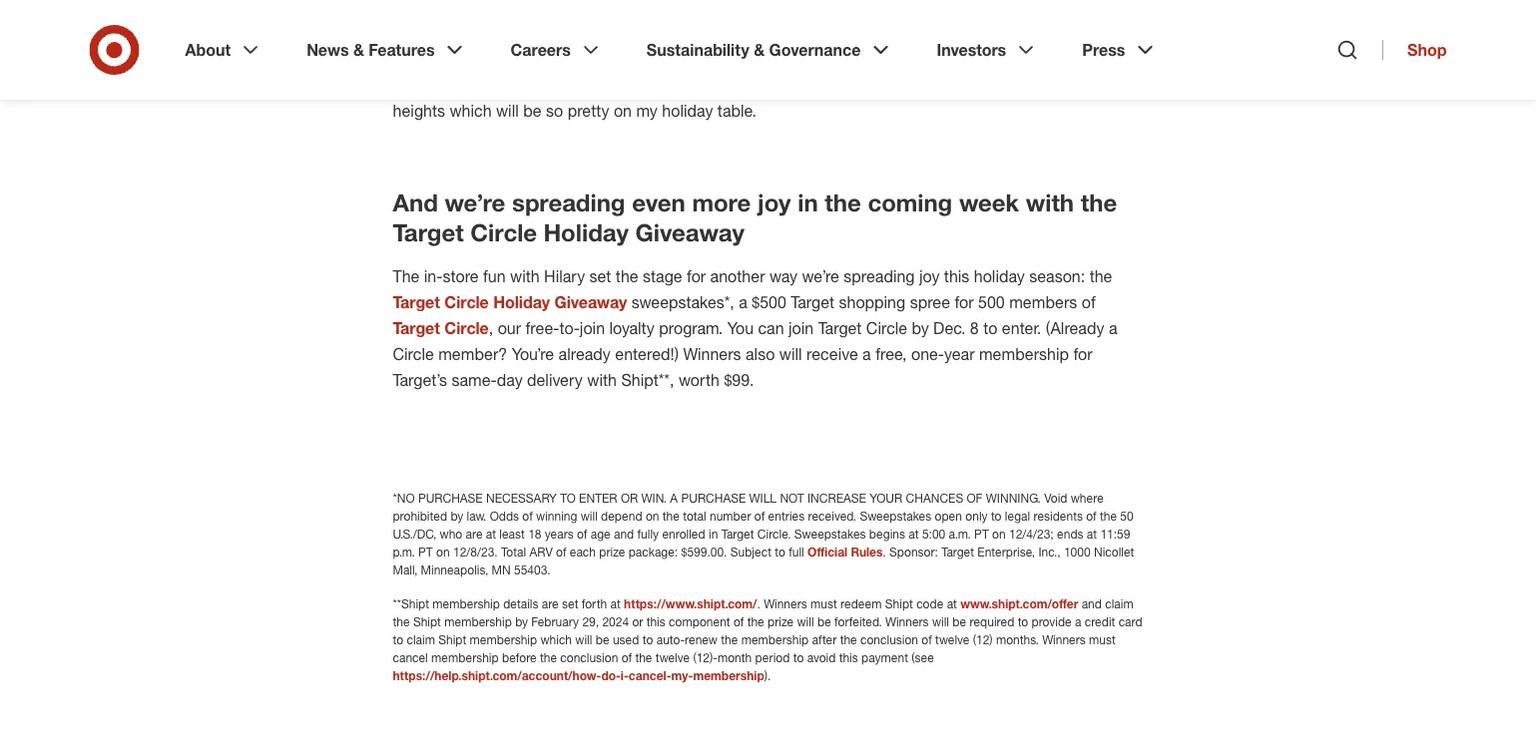 Task type: vqa. For each thing, say whether or not it's contained in the screenshot.
the target forward image
no



Task type: locate. For each thing, give the bounding box(es) containing it.
1 vertical spatial claim
[[407, 633, 435, 648]]

press
[[1082, 40, 1126, 59]]

spreading inside and we're spreading even more joy in the coming week with the target circle holiday giveaway
[[512, 188, 626, 217]]

we right …
[[871, 49, 892, 68]]

0 horizontal spatial we
[[393, 75, 413, 94]]

toys,
[[417, 49, 452, 68]]

to down or
[[643, 633, 653, 648]]

to
[[984, 319, 998, 338], [991, 509, 1002, 524], [775, 545, 786, 560], [1018, 615, 1029, 630], [393, 633, 403, 648], [643, 633, 653, 648], [793, 651, 804, 666]]

membership down month
[[693, 669, 765, 683]]

loyalty
[[610, 319, 655, 338]]

in inside and we're spreading even more joy in the coming week with the target circle holiday giveaway
[[798, 188, 818, 217]]

www.shipt.com/offer
[[961, 597, 1079, 612]]

a left credit on the right bottom of the page
[[1075, 615, 1082, 630]]

by inside the *no purchase necessary to enter or win. a purchase will not increase your chances of winning. void where prohibited by law. odds of winning will depend on the total number of entries received. sweepstakes open only to legal residents of the 50 u.s./dc, who are at least 18 years of age and fully enrolled in target circle. sweepstakes begins at 5:00 a.m. pt on 12/4/23; ends at 11:59 p.m. pt on 12/8/23. total arv of each prize package: $599.00. subject to full
[[451, 509, 464, 524]]

0 vertical spatial this
[[944, 267, 970, 286]]

1 horizontal spatial conclusion
[[861, 633, 919, 648]]

pt down u.s./dc,
[[418, 545, 433, 560]]

, our free-to-join loyalty program. you can join target circle by dec. 8 to enter. (already a circle member? you're already entered!) winners also will receive a free, one-year membership for target's same-day delivery with shipt**, worth $99.
[[393, 319, 1118, 390]]

set right hilary
[[590, 267, 611, 286]]

target circle holiday giveaway link
[[393, 293, 627, 312]]

0 horizontal spatial and
[[614, 527, 634, 542]]

2 horizontal spatial with
[[1026, 188, 1074, 217]]

0 vertical spatial holiday
[[662, 101, 713, 120]]

year
[[945, 345, 975, 364]]

and down depend
[[614, 527, 634, 542]]

1 vertical spatial with
[[510, 267, 540, 286]]

target down way on the right top of the page
[[791, 293, 835, 312]]

will down code
[[932, 615, 950, 630]]

for left 500
[[955, 293, 974, 312]]

a left $500
[[739, 293, 748, 312]]

target down the
[[393, 293, 440, 312]]

0 vertical spatial holiday
[[544, 218, 629, 247]]

by inside , our free-to-join loyalty program. you can join target circle by dec. 8 to enter. (already a circle member? you're already entered!) winners also will receive a free, one-year membership for target's same-day delivery with shipt**, worth $99.
[[912, 319, 929, 338]]

sustainability & governance
[[647, 40, 861, 59]]

receive
[[807, 345, 858, 364]]

0 horizontal spatial by
[[451, 509, 464, 524]]

giveaway inside and we're spreading even more joy in the coming week with the target circle holiday giveaway
[[636, 218, 745, 247]]

2 vertical spatial this
[[839, 651, 858, 666]]

1 horizontal spatial giveaway
[[636, 218, 745, 247]]

0 horizontal spatial pt
[[418, 545, 433, 560]]

$500
[[752, 293, 787, 312]]

1 vertical spatial and
[[1082, 597, 1102, 612]]

0 vertical spatial are
[[466, 527, 483, 542]]

11:59
[[1101, 527, 1131, 542]]

will inside , our free-to-join loyalty program. you can join target circle by dec. 8 to enter. (already a circle member? you're already entered!) winners also will receive a free, one-year membership for target's same-day delivery with shipt**, worth $99.
[[780, 345, 802, 364]]

0 vertical spatial prize
[[599, 545, 625, 560]]

join right can
[[789, 319, 814, 338]]

to inside , our free-to-join loyalty program. you can join target circle by dec. 8 to enter. (already a circle member? you're already entered!) winners also will receive a free, one-year membership for target's same-day delivery with shipt**, worth $99.
[[984, 319, 998, 338]]

a inside , games … we love a game! snacks, food. and we always get seasonal pajamas at target. i just bought golden candlesticks — they're all different heights which will be so pretty on my holiday table.
[[929, 49, 938, 68]]

0 vertical spatial set
[[590, 267, 611, 286]]

forfeited.
[[835, 615, 882, 630]]

membership inside , our free-to-join loyalty program. you can join target circle by dec. 8 to enter. (already a circle member? you're already entered!) winners also will receive a free, one-year membership for target's same-day delivery with shipt**, worth $99.
[[979, 345, 1069, 364]]

1 vertical spatial we're
[[802, 267, 840, 286]]

shipt down '**shipt'
[[413, 615, 441, 630]]

prize down age
[[599, 545, 625, 560]]

this right or
[[647, 615, 666, 630]]

do-
[[601, 669, 621, 683]]

holiday down i
[[662, 101, 713, 120]]

2 purchase from the left
[[681, 491, 746, 506]]

set up february
[[562, 597, 579, 612]]

total
[[683, 509, 707, 524]]

0 vertical spatial we
[[871, 49, 892, 68]]

(see
[[912, 651, 934, 666]]

this
[[944, 267, 970, 286], [647, 615, 666, 630], [839, 651, 858, 666]]

circle inside and we're spreading even more joy in the coming week with the target circle holiday giveaway
[[471, 218, 537, 247]]

free-
[[526, 319, 560, 338]]

twelve left (12)
[[936, 633, 970, 648]]

the right season:
[[1090, 267, 1113, 286]]

cancel
[[393, 651, 428, 666]]

membership up https://help.shipt.com/account/how-
[[431, 651, 499, 666]]

sweepstakes down received. at the bottom
[[795, 527, 866, 542]]

0 vertical spatial shipt
[[885, 597, 913, 612]]

membership up "before"
[[470, 633, 537, 648]]

prohibited
[[393, 509, 447, 524]]

depend
[[601, 509, 643, 524]]

0 horizontal spatial always
[[418, 75, 466, 94]]

1 vertical spatial set
[[562, 597, 579, 612]]

1 vertical spatial must
[[1089, 633, 1116, 648]]

redeem
[[841, 597, 882, 612]]

set inside the in-store fun with hilary set the stage for another way we're spreading joy this holiday season: the target circle holiday giveaway sweepstakes*, a $500 target shopping spree for 500 members of target circle
[[590, 267, 611, 286]]

prize up period
[[768, 615, 794, 630]]

spreading up shopping
[[844, 267, 915, 286]]

p.m.
[[393, 545, 415, 560]]

careers link
[[497, 24, 617, 76]]

a
[[670, 491, 678, 506]]

of up "each"
[[577, 527, 587, 542]]

1 horizontal spatial &
[[754, 40, 765, 59]]

winners up worth
[[683, 345, 741, 364]]

snacks,
[[991, 49, 1047, 68]]

. down . sponsor: target enterprise, inc., 1000 nicollet mall, minneapolis, mn 55403.
[[757, 597, 761, 612]]

1 horizontal spatial and
[[1092, 49, 1121, 68]]

of
[[967, 491, 983, 506]]

we're up store
[[445, 188, 506, 217]]

1 horizontal spatial set
[[590, 267, 611, 286]]

must down credit on the right bottom of the page
[[1089, 633, 1116, 648]]

and
[[1092, 49, 1121, 68], [393, 188, 438, 217]]

sustainability & governance link
[[633, 24, 907, 76]]

to right only
[[991, 509, 1002, 524]]

1 vertical spatial this
[[647, 615, 666, 630]]

1 vertical spatial prize
[[768, 615, 794, 630]]

1 vertical spatial twelve
[[656, 651, 690, 666]]

with up "target circle holiday giveaway" link
[[510, 267, 540, 286]]

hit
[[592, 49, 610, 68]]

0 vertical spatial with
[[1026, 188, 1074, 217]]

before
[[502, 651, 537, 666]]

2 vertical spatial by
[[515, 615, 528, 630]]

sweepstakes up begins
[[860, 509, 932, 524]]

target inside , our free-to-join loyalty program. you can join target circle by dec. 8 to enter. (already a circle member? you're already entered!) winners also will receive a free, one-year membership for target's same-day delivery with shipt**, worth $99.
[[818, 319, 862, 338]]

& up bought
[[754, 40, 765, 59]]

1 vertical spatial holiday
[[974, 267, 1025, 286]]

0 vertical spatial and
[[614, 527, 634, 542]]

are inside the *no purchase necessary to enter or win. a purchase will not increase your chances of winning. void where prohibited by law. odds of winning will depend on the total number of entries received. sweepstakes open only to legal residents of the 50 u.s./dc, who are at least 18 years of age and fully enrolled in target circle. sweepstakes begins at 5:00 a.m. pt on 12/4/23; ends at 11:59 p.m. pt on 12/8/23. total arv of each prize package: $599.00. subject to full
[[466, 527, 483, 542]]

of inside the in-store fun with hilary set the stage for another way we're spreading joy this holiday season: the target circle holiday giveaway sweepstakes*, a $500 target shopping spree for 500 members of target circle
[[1082, 293, 1096, 312]]

twelve down auto-
[[656, 651, 690, 666]]

a:
[[393, 49, 408, 68]]

in inside the *no purchase necessary to enter or win. a purchase will not increase your chances of winning. void where prohibited by law. odds of winning will depend on the total number of entries received. sweepstakes open only to legal residents of the 50 u.s./dc, who are at least 18 years of age and fully enrolled in target circle. sweepstakes begins at 5:00 a.m. pt on 12/4/23; ends at 11:59 p.m. pt on 12/8/23. total arv of each prize package: $599.00. subject to full
[[709, 527, 718, 542]]

0 horizontal spatial spreading
[[512, 188, 626, 217]]

and up credit on the right bottom of the page
[[1082, 597, 1102, 612]]

will down seasonal
[[496, 101, 519, 120]]

0 horizontal spatial are
[[466, 527, 483, 542]]

claim up card
[[1106, 597, 1134, 612]]

1 vertical spatial which
[[541, 633, 572, 648]]

toy
[[641, 49, 663, 68]]

each
[[570, 545, 596, 560]]

will
[[496, 101, 519, 120], [780, 345, 802, 364], [581, 509, 598, 524], [797, 615, 814, 630], [932, 615, 950, 630], [575, 633, 592, 648]]

candlesticks
[[848, 75, 937, 94]]

holiday inside the in-store fun with hilary set the stage for another way we're spreading joy this holiday season: the target circle holiday giveaway sweepstakes*, a $500 target shopping spree for 500 members of target circle
[[974, 267, 1025, 286]]

already
[[559, 345, 611, 364]]

with inside the in-store fun with hilary set the stage for another way we're spreading joy this holiday season: the target circle holiday giveaway sweepstakes*, a $500 target shopping spree for 500 members of target circle
[[510, 267, 540, 286]]

0 vertical spatial by
[[912, 319, 929, 338]]

0 horizontal spatial and
[[393, 188, 438, 217]]

the right "before"
[[540, 651, 557, 666]]

join up 'already'
[[580, 319, 605, 338]]

we
[[514, 49, 536, 68]]

0 horizontal spatial claim
[[407, 633, 435, 648]]

2 vertical spatial with
[[587, 370, 617, 390]]

0 vertical spatial .
[[883, 545, 886, 560]]

target up in-
[[393, 218, 464, 247]]

hilary
[[544, 267, 585, 286]]

i-
[[621, 669, 629, 683]]

this right avoid
[[839, 651, 858, 666]]

a left free,
[[863, 345, 871, 364]]

giveaway up to-
[[555, 293, 627, 312]]

the
[[393, 267, 420, 286]]

1 vertical spatial always
[[418, 75, 466, 94]]

and
[[614, 527, 634, 542], [1082, 597, 1102, 612]]

target
[[393, 218, 464, 247], [393, 293, 440, 312], [791, 293, 835, 312], [393, 319, 440, 338], [818, 319, 862, 338], [722, 527, 754, 542], [942, 545, 974, 560]]

enter.
[[1002, 319, 1042, 338]]

and inside and we're spreading even more joy in the coming week with the target circle holiday giveaway
[[393, 188, 438, 217]]

1 vertical spatial are
[[542, 597, 559, 612]]

1 vertical spatial conclusion
[[560, 651, 618, 666]]

membership down enter.
[[979, 345, 1069, 364]]

just
[[709, 75, 735, 94]]

0 vertical spatial conclusion
[[861, 633, 919, 648]]

holiday up hilary
[[544, 218, 629, 247]]

0 horizontal spatial ,
[[489, 319, 493, 338]]

for up sweepstakes*,
[[687, 267, 706, 286]]

1 horizontal spatial .
[[883, 545, 886, 560]]

of down the 'used'
[[622, 651, 632, 666]]

1 vertical spatial .
[[757, 597, 761, 612]]

0 horizontal spatial holiday
[[662, 101, 713, 120]]

, left games
[[789, 49, 794, 68]]

0 vertical spatial pt
[[975, 527, 989, 542]]

1 vertical spatial and
[[393, 188, 438, 217]]

1 horizontal spatial in
[[798, 188, 818, 217]]

pt down only
[[975, 527, 989, 542]]

be
[[523, 101, 542, 120], [818, 615, 831, 630], [953, 615, 967, 630], [596, 633, 610, 648]]

target up receive
[[818, 319, 862, 338]]

joy right the more
[[758, 188, 791, 217]]

week
[[959, 188, 1019, 217]]

news & features link
[[293, 24, 481, 76]]

1 horizontal spatial we're
[[802, 267, 840, 286]]

0 vertical spatial which
[[450, 101, 492, 120]]

0 horizontal spatial for
[[687, 267, 706, 286]]

they're
[[959, 75, 1006, 94]]

1 horizontal spatial prize
[[768, 615, 794, 630]]

0 horizontal spatial joy
[[758, 188, 791, 217]]

join
[[580, 319, 605, 338], [789, 319, 814, 338]]

1 vertical spatial ,
[[489, 319, 493, 338]]

2 horizontal spatial this
[[944, 267, 970, 286]]

1 horizontal spatial by
[[515, 615, 528, 630]]

we're right way on the right top of the page
[[802, 267, 840, 286]]

be inside , games … we love a game! snacks, food. and we always get seasonal pajamas at target. i just bought golden candlesticks — they're all different heights which will be so pretty on my holiday table.
[[523, 101, 542, 120]]

conclusion up https://help.shipt.com/account/how-do-i-cancel-my-membership link on the bottom left
[[560, 651, 618, 666]]

1 horizontal spatial twelve
[[936, 633, 970, 648]]

package:
[[629, 545, 678, 560]]

joy inside and we're spreading even more joy in the coming week with the target circle holiday giveaway
[[758, 188, 791, 217]]

2024
[[602, 615, 629, 630]]

0 horizontal spatial with
[[510, 267, 540, 286]]

*no purchase necessary to enter or win. a purchase will not increase your chances of winning. void where prohibited by law. odds of winning will depend on the total number of entries received. sweepstakes open only to legal residents of the 50 u.s./dc, who are at least 18 years of age and fully enrolled in target circle. sweepstakes begins at 5:00 a.m. pt on 12/4/23; ends at 11:59 p.m. pt on 12/8/23. total arv of each prize package: $599.00. subject to full
[[393, 491, 1134, 560]]

on inside , games … we love a game! snacks, food. and we always get seasonal pajamas at target. i just bought golden candlesticks — they're all different heights which will be so pretty on my holiday table.
[[614, 101, 632, 120]]

on up enterprise,
[[993, 527, 1006, 542]]

shipt up https://help.shipt.com/account/how-
[[439, 633, 466, 648]]

holiday inside the in-store fun with hilary set the stage for another way we're spreading joy this holiday season: the target circle holiday giveaway sweepstakes*, a $500 target shopping spree for 500 members of target circle
[[493, 293, 550, 312]]

my
[[636, 101, 658, 120]]

we're inside and we're spreading even more joy in the coming week with the target circle holiday giveaway
[[445, 188, 506, 217]]

we're inside the in-store fun with hilary set the stage for another way we're spreading joy this holiday season: the target circle holiday giveaway sweepstakes*, a $500 target shopping spree for 500 members of target circle
[[802, 267, 840, 286]]

by up who
[[451, 509, 464, 524]]

1 horizontal spatial claim
[[1106, 597, 1134, 612]]

0 horizontal spatial purchase
[[418, 491, 483, 506]]

at up my
[[631, 75, 644, 94]]

shipt
[[885, 597, 913, 612], [413, 615, 441, 630], [439, 633, 466, 648]]

on down who
[[436, 545, 450, 560]]

investors link
[[923, 24, 1053, 76]]

conclusion up the payment
[[861, 633, 919, 648]]

circle up fun
[[471, 218, 537, 247]]

least
[[500, 527, 525, 542]]

1 horizontal spatial join
[[789, 319, 814, 338]]

we're
[[445, 188, 506, 217], [802, 267, 840, 286]]

2 & from the left
[[754, 40, 765, 59]]

always down toys,
[[418, 75, 466, 94]]

will inside , games … we love a game! snacks, food. and we always get seasonal pajamas at target. i just bought golden candlesticks — they're all different heights which will be so pretty on my holiday table.
[[496, 101, 519, 120]]

by inside 'and claim the shipt membership by february 29, 2024 or this component of the prize will be forfeited. winners will be required to provide a credit card to claim shipt membership which will be used to auto-renew the membership after the conclusion of twelve (12) months. winners must cancel membership before the conclusion of the twelve (12)-month period to avoid this payment (see https://help.shipt.com/account/how-do-i-cancel-my-membership ).'
[[515, 615, 528, 630]]

by down details
[[515, 615, 528, 630]]

you're
[[512, 345, 554, 364]]

mall,
[[393, 563, 418, 578]]

1 vertical spatial sweepstakes
[[795, 527, 866, 542]]

bought
[[739, 75, 790, 94]]

purchase
[[418, 491, 483, 506], [681, 491, 746, 506]]

0 vertical spatial claim
[[1106, 597, 1134, 612]]

1 vertical spatial in
[[709, 527, 718, 542]]

be left required
[[953, 615, 967, 630]]

with inside and we're spreading even more joy in the coming week with the target circle holiday giveaway
[[1026, 188, 1074, 217]]

at right 'ends'
[[1087, 527, 1097, 542]]

1 horizontal spatial always
[[541, 49, 588, 68]]

on left my
[[614, 101, 632, 120]]

holiday
[[544, 218, 629, 247], [493, 293, 550, 312]]

, for and we're spreading even more joy in the coming week with the target circle holiday giveaway
[[489, 319, 493, 338]]

of
[[1082, 293, 1096, 312], [523, 509, 533, 524], [755, 509, 765, 524], [1087, 509, 1097, 524], [577, 527, 587, 542], [556, 545, 567, 560], [734, 615, 744, 630], [922, 633, 932, 648], [622, 651, 632, 666]]

the down '**shipt membership details are set forth at https://www.shipt.com/ . winners must redeem shipt code at www.shipt.com/offer'
[[747, 615, 765, 630]]

rules
[[851, 545, 883, 560]]

will right also
[[780, 345, 802, 364]]

with
[[1026, 188, 1074, 217], [510, 267, 540, 286], [587, 370, 617, 390]]

must
[[811, 597, 837, 612], [1089, 633, 1116, 648]]

0 vertical spatial in
[[798, 188, 818, 217]]

& for governance
[[754, 40, 765, 59]]

shipt left code
[[885, 597, 913, 612]]

to-
[[560, 319, 580, 338]]

different
[[1031, 75, 1090, 94]]

, inside , our free-to-join loyalty program. you can join target circle by dec. 8 to enter. (already a circle member? you're already entered!) winners also will receive a free, one-year membership for target's same-day delivery with shipt**, worth $99.
[[489, 319, 493, 338]]

a inside the in-store fun with hilary set the stage for another way we're spreading joy this holiday season: the target circle holiday giveaway sweepstakes*, a $500 target shopping spree for 500 members of target circle
[[739, 293, 748, 312]]

purchase up the law. at the left bottom of page
[[418, 491, 483, 506]]

2 horizontal spatial by
[[912, 319, 929, 338]]

0 horizontal spatial join
[[580, 319, 605, 338]]

official rules link
[[808, 545, 883, 560]]

by up one-
[[912, 319, 929, 338]]

which down the get
[[450, 101, 492, 120]]

1 horizontal spatial holiday
[[974, 267, 1025, 286]]

0 vertical spatial we're
[[445, 188, 506, 217]]

0 vertical spatial ,
[[789, 49, 794, 68]]

0 vertical spatial must
[[811, 597, 837, 612]]

months.
[[996, 633, 1039, 648]]

https://help.shipt.com/account/how-do-i-cancel-my-membership link
[[393, 669, 765, 683]]

1 horizontal spatial purchase
[[681, 491, 746, 506]]

for
[[687, 267, 706, 286], [955, 293, 974, 312], [1074, 345, 1093, 364]]

1 vertical spatial spreading
[[844, 267, 915, 286]]

legal
[[1005, 509, 1031, 524]]

0 vertical spatial giveaway
[[636, 218, 745, 247]]

, inside , games … we love a game! snacks, food. and we always get seasonal pajamas at target. i just bought golden candlesticks — they're all different heights which will be so pretty on my holiday table.
[[789, 49, 794, 68]]

at right code
[[947, 597, 957, 612]]

set
[[590, 267, 611, 286], [562, 597, 579, 612]]

games
[[798, 49, 846, 68]]

0 vertical spatial twelve
[[936, 633, 970, 648]]

with down 'already'
[[587, 370, 617, 390]]

1 horizontal spatial spreading
[[844, 267, 915, 286]]

pretty
[[568, 101, 610, 120]]

50
[[1121, 509, 1134, 524]]

of up (see
[[922, 633, 932, 648]]

always left hit
[[541, 49, 588, 68]]

and up the
[[393, 188, 438, 217]]

1 vertical spatial by
[[451, 509, 464, 524]]

at up sponsor:
[[909, 527, 919, 542]]

0 vertical spatial and
[[1092, 49, 1121, 68]]

in-
[[424, 267, 443, 286]]

1 & from the left
[[353, 40, 364, 59]]

1 vertical spatial joy
[[920, 267, 940, 286]]

of down '**shipt membership details are set forth at https://www.shipt.com/ . winners must redeem shipt code at www.shipt.com/offer'
[[734, 615, 744, 630]]

0 horizontal spatial which
[[450, 101, 492, 120]]

claim up cancel
[[407, 633, 435, 648]]

for inside , our free-to-join loyalty program. you can join target circle by dec. 8 to enter. (already a circle member? you're already entered!) winners also will receive a free, one-year membership for target's same-day delivery with shipt**, worth $99.
[[1074, 345, 1093, 364]]

5:00
[[922, 527, 946, 542]]

a right love
[[929, 49, 938, 68]]

prize inside 'and claim the shipt membership by february 29, 2024 or this component of the prize will be forfeited. winners will be required to provide a credit card to claim shipt membership which will be used to auto-renew the membership after the conclusion of twelve (12) months. winners must cancel membership before the conclusion of the twelve (12)-month period to avoid this payment (see https://help.shipt.com/account/how-do-i-cancel-my-membership ).'
[[768, 615, 794, 630]]

1 horizontal spatial ,
[[789, 49, 794, 68]]

day
[[497, 370, 523, 390]]

the up month
[[721, 633, 738, 648]]

—
[[941, 75, 955, 94]]

purchase up number
[[681, 491, 746, 506]]

or
[[621, 491, 638, 506]]



Task type: describe. For each thing, give the bounding box(es) containing it.
www.shipt.com/offer link
[[961, 597, 1079, 612]]

used
[[613, 633, 639, 648]]

also
[[746, 345, 775, 364]]

holiday inside and we're spreading even more joy in the coming week with the target circle holiday giveaway
[[544, 218, 629, 247]]

sponsor:
[[890, 545, 938, 560]]

residents
[[1034, 509, 1083, 524]]

$599.00.
[[681, 545, 727, 560]]

of down where
[[1087, 509, 1097, 524]]

years
[[545, 527, 574, 542]]

can
[[758, 319, 784, 338]]

spreading inside the in-store fun with hilary set the stage for another way we're spreading joy this holiday season: the target circle holiday giveaway sweepstakes*, a $500 target shopping spree for 500 members of target circle
[[844, 267, 915, 286]]

way
[[770, 267, 798, 286]]

dec.
[[934, 319, 966, 338]]

membership up period
[[741, 633, 809, 648]]

a inside 'and claim the shipt membership by february 29, 2024 or this component of the prize will be forfeited. winners will be required to provide a credit card to claim shipt membership which will be used to auto-renew the membership after the conclusion of twelve (12) months. winners must cancel membership before the conclusion of the twelve (12)-month period to avoid this payment (see https://help.shipt.com/account/how-do-i-cancel-my-membership ).'
[[1075, 615, 1082, 630]]

component
[[669, 615, 730, 630]]

0 horizontal spatial twelve
[[656, 651, 690, 666]]

to left avoid
[[793, 651, 804, 666]]

target inside . sponsor: target enterprise, inc., 1000 nicollet mall, minneapolis, mn 55403.
[[942, 545, 974, 560]]

1 horizontal spatial we
[[871, 49, 892, 68]]

target circle link
[[393, 319, 489, 338]]

0 vertical spatial always
[[541, 49, 588, 68]]

0 horizontal spatial conclusion
[[560, 651, 618, 666]]

circle up the target's
[[393, 345, 434, 364]]

at left the least
[[486, 527, 496, 542]]

the right hit
[[614, 49, 637, 68]]

all
[[1011, 75, 1027, 94]]

1 horizontal spatial pt
[[975, 527, 989, 542]]

the left coming
[[825, 188, 861, 217]]

prize inside the *no purchase necessary to enter or win. a purchase will not increase your chances of winning. void where prohibited by law. odds of winning will depend on the total number of entries received. sweepstakes open only to legal residents of the 50 u.s./dc, who are at least 18 years of age and fully enrolled in target circle. sweepstakes begins at 5:00 a.m. pt on 12/4/23; ends at 11:59 p.m. pt on 12/8/23. total arv of each prize package: $599.00. subject to full
[[599, 545, 625, 560]]

free,
[[876, 345, 907, 364]]

worth
[[679, 370, 720, 390]]

the up cancel-
[[635, 651, 652, 666]]

**shipt membership details are set forth at https://www.shipt.com/ . winners must redeem shipt code at www.shipt.com/offer
[[393, 597, 1079, 612]]

*no
[[393, 491, 415, 506]]

and inside , games … we love a game! snacks, food. and we always get seasonal pajamas at target. i just bought golden candlesticks — they're all different heights which will be so pretty on my holiday table.
[[1092, 49, 1121, 68]]

my-
[[672, 669, 693, 683]]

18
[[528, 527, 542, 542]]

be up after
[[818, 615, 831, 630]]

our
[[498, 319, 521, 338]]

will up after
[[797, 615, 814, 630]]

& for features
[[353, 40, 364, 59]]

winners down provide
[[1043, 633, 1086, 648]]

with inside , our free-to-join loyalty program. you can join target circle by dec. 8 to enter. (already a circle member? you're already entered!) winners also will receive a free, one-year membership for target's same-day delivery with shipt**, worth $99.
[[587, 370, 617, 390]]

who
[[440, 527, 462, 542]]

target.
[[649, 75, 696, 94]]

which inside , games … we love a game! snacks, food. and we always get seasonal pajamas at target. i just bought golden candlesticks — they're all different heights which will be so pretty on my holiday table.
[[450, 101, 492, 120]]

which inside 'and claim the shipt membership by february 29, 2024 or this component of the prize will be forfeited. winners will be required to provide a credit card to claim shipt membership which will be used to auto-renew the membership after the conclusion of twelve (12) months. winners must cancel membership before the conclusion of the twelve (12)-month period to avoid this payment (see https://help.shipt.com/account/how-do-i-cancel-my-membership ).'
[[541, 633, 572, 648]]

to up cancel
[[393, 633, 403, 648]]

ends
[[1057, 527, 1084, 542]]

where
[[1071, 491, 1104, 506]]

must inside 'and claim the shipt membership by february 29, 2024 or this component of the prize will be forfeited. winners will be required to provide a credit card to claim shipt membership which will be used to auto-renew the membership after the conclusion of twelve (12) months. winners must cancel membership before the conclusion of the twelve (12)-month period to avoid this payment (see https://help.shipt.com/account/how-do-i-cancel-my-membership ).'
[[1089, 633, 1116, 648]]

careers
[[511, 40, 571, 59]]

void
[[1045, 491, 1068, 506]]

news & features
[[307, 40, 435, 59]]

1 horizontal spatial this
[[839, 651, 858, 666]]

age
[[591, 527, 611, 542]]

cancel-
[[629, 669, 672, 683]]

you
[[728, 319, 754, 338]]

…
[[851, 49, 867, 68]]

credit
[[1085, 615, 1116, 630]]

0 horizontal spatial set
[[562, 597, 579, 612]]

avoid
[[807, 651, 836, 666]]

delivery
[[527, 370, 583, 390]]

a right (already
[[1109, 319, 1118, 338]]

target inside the *no purchase necessary to enter or win. a purchase will not increase your chances of winning. void where prohibited by law. odds of winning will depend on the total number of entries received. sweepstakes open only to legal residents of the 50 u.s./dc, who are at least 18 years of age and fully enrolled in target circle. sweepstakes begins at 5:00 a.m. pt on 12/4/23; ends at 11:59 p.m. pt on 12/8/23. total arv of each prize package: $599.00. subject to full
[[722, 527, 754, 542]]

joy inside the in-store fun with hilary set the stage for another way we're spreading joy this holiday season: the target circle holiday giveaway sweepstakes*, a $500 target shopping spree for 500 members of target circle
[[920, 267, 940, 286]]

winners down . sponsor: target enterprise, inc., 1000 nicollet mall, minneapolis, mn 55403.
[[764, 597, 807, 612]]

food.
[[1052, 49, 1088, 68]]

1 vertical spatial pt
[[418, 545, 433, 560]]

to down www.shipt.com/offer link
[[1018, 615, 1029, 630]]

1 purchase from the left
[[418, 491, 483, 506]]

0 vertical spatial for
[[687, 267, 706, 286]]

500
[[978, 293, 1005, 312]]

and inside the *no purchase necessary to enter or win. a purchase will not increase your chances of winning. void where prohibited by law. odds of winning will depend on the total number of entries received. sweepstakes open only to legal residents of the 50 u.s./dc, who are at least 18 years of age and fully enrolled in target circle. sweepstakes begins at 5:00 a.m. pt on 12/4/23; ends at 11:59 p.m. pt on 12/8/23. total arv of each prize package: $599.00. subject to full
[[614, 527, 634, 542]]

pajamas
[[566, 75, 626, 94]]

game!
[[942, 49, 987, 68]]

be down 29,
[[596, 633, 610, 648]]

begins
[[869, 527, 906, 542]]

winners inside , our free-to-join loyalty program. you can join target circle by dec. 8 to enter. (already a circle member? you're already entered!) winners also will receive a free, one-year membership for target's same-day delivery with shipt**, worth $99.
[[683, 345, 741, 364]]

will inside the *no purchase necessary to enter or win. a purchase will not increase your chances of winning. void where prohibited by law. odds of winning will depend on the total number of entries received. sweepstakes open only to legal residents of the 50 u.s./dc, who are at least 18 years of age and fully enrolled in target circle. sweepstakes begins at 5:00 a.m. pt on 12/4/23; ends at 11:59 p.m. pt on 12/8/23. total arv of each prize package: $599.00. subject to full
[[581, 509, 598, 524]]

official rules
[[808, 545, 883, 560]]

the down '**shipt'
[[393, 615, 410, 630]]

).
[[765, 669, 771, 683]]

circle down store
[[445, 293, 489, 312]]

one-
[[912, 345, 945, 364]]

to left full
[[775, 545, 786, 560]]

arv
[[530, 545, 553, 560]]

will down 29,
[[575, 633, 592, 648]]

coming
[[868, 188, 953, 217]]

forth
[[582, 597, 607, 612]]

of down the will
[[755, 509, 765, 524]]

total
[[501, 545, 526, 560]]

holiday inside , games … we love a game! snacks, food. and we always get seasonal pajamas at target. i just bought golden candlesticks — they're all different heights which will be so pretty on my holiday table.
[[662, 101, 713, 120]]

. inside . sponsor: target enterprise, inc., 1000 nicollet mall, minneapolis, mn 55403.
[[883, 545, 886, 560]]

1000
[[1064, 545, 1091, 560]]

of down 'years'
[[556, 545, 567, 560]]

shop link
[[1383, 40, 1447, 60]]

u.s./dc,
[[393, 527, 437, 542]]

the up season:
[[1081, 188, 1117, 217]]

members
[[1010, 293, 1078, 312]]

press link
[[1069, 24, 1171, 76]]

0 vertical spatial sweepstakes
[[860, 509, 932, 524]]

required
[[970, 615, 1015, 630]]

0 horizontal spatial .
[[757, 597, 761, 612]]

shipt**,
[[621, 370, 674, 390]]

shop
[[1408, 40, 1447, 59]]

law.
[[467, 509, 487, 524]]

the down forfeited.
[[840, 633, 857, 648]]

1 vertical spatial shipt
[[413, 615, 441, 630]]

sweepstakes*,
[[632, 293, 735, 312]]

will
[[749, 491, 777, 506]]

0 horizontal spatial must
[[811, 597, 837, 612]]

target's
[[393, 370, 447, 390]]

1 horizontal spatial for
[[955, 293, 974, 312]]

2 join from the left
[[789, 319, 814, 338]]

target up the target's
[[393, 319, 440, 338]]

circle up member?
[[445, 319, 489, 338]]

first.
[[704, 49, 735, 68]]

and we're spreading even more joy in the coming week with the target circle holiday giveaway
[[393, 188, 1117, 247]]

0 horizontal spatial this
[[647, 615, 666, 630]]

always inside , games … we love a game! snacks, food. and we always get seasonal pajamas at target. i just bought golden candlesticks — they're all different heights which will be so pretty on my holiday table.
[[418, 75, 466, 94]]

29,
[[582, 615, 599, 630]]

entered!)
[[615, 345, 679, 364]]

the left stage
[[616, 267, 639, 286]]

8
[[970, 319, 979, 338]]

https://www.shipt.com/ link
[[624, 597, 757, 612]]

winners down code
[[886, 615, 929, 630]]

seasonal
[[498, 75, 561, 94]]

enter
[[579, 491, 618, 506]]

the down a
[[663, 509, 680, 524]]

circle up free,
[[866, 319, 908, 338]]

official
[[808, 545, 848, 560]]

at up 2024
[[610, 597, 621, 612]]

the left 50
[[1100, 509, 1117, 524]]

of down necessary
[[523, 509, 533, 524]]

season:
[[1030, 267, 1086, 286]]

february
[[531, 615, 579, 630]]

2 vertical spatial shipt
[[439, 633, 466, 648]]

so
[[546, 101, 563, 120]]

mn
[[492, 563, 511, 578]]

, for a:
[[789, 49, 794, 68]]

membership down minneapolis,
[[433, 597, 500, 612]]

fun
[[483, 267, 506, 286]]

membership down details
[[445, 615, 512, 630]]

and inside 'and claim the shipt membership by february 29, 2024 or this component of the prize will be forfeited. winners will be required to provide a credit card to claim shipt membership which will be used to auto-renew the membership after the conclusion of twelve (12) months. winners must cancel membership before the conclusion of the twelve (12)-month period to avoid this payment (see https://help.shipt.com/account/how-do-i-cancel-my-membership ).'
[[1082, 597, 1102, 612]]

1 horizontal spatial are
[[542, 597, 559, 612]]

necessary
[[486, 491, 557, 506]]

1 vertical spatial we
[[393, 75, 413, 94]]

code
[[917, 597, 944, 612]]

and claim the shipt membership by february 29, 2024 or this component of the prize will be forfeited. winners will be required to provide a credit card to claim shipt membership which will be used to auto-renew the membership after the conclusion of twelve (12) months. winners must cancel membership before the conclusion of the twelve (12)-month period to avoid this payment (see https://help.shipt.com/account/how-do-i-cancel-my-membership ).
[[393, 597, 1143, 683]]

winning
[[536, 509, 577, 524]]

a.m.
[[949, 527, 971, 542]]

nicollet
[[1094, 545, 1135, 560]]

on down win. on the bottom of page
[[646, 509, 659, 524]]

target inside and we're spreading even more joy in the coming week with the target circle holiday giveaway
[[393, 218, 464, 247]]

payment
[[862, 651, 909, 666]]

love
[[896, 49, 925, 68]]

another
[[710, 267, 765, 286]]

giveaway inside the in-store fun with hilary set the stage for another way we're spreading joy this holiday season: the target circle holiday giveaway sweepstakes*, a $500 target shopping spree for 500 members of target circle
[[555, 293, 627, 312]]

at inside , games … we love a game! snacks, food. and we always get seasonal pajamas at target. i just bought golden candlesticks — they're all different heights which will be so pretty on my holiday table.
[[631, 75, 644, 94]]

1 join from the left
[[580, 319, 605, 338]]

this inside the in-store fun with hilary set the stage for another way we're spreading joy this holiday season: the target circle holiday giveaway sweepstakes*, a $500 target shopping spree for 500 members of target circle
[[944, 267, 970, 286]]



